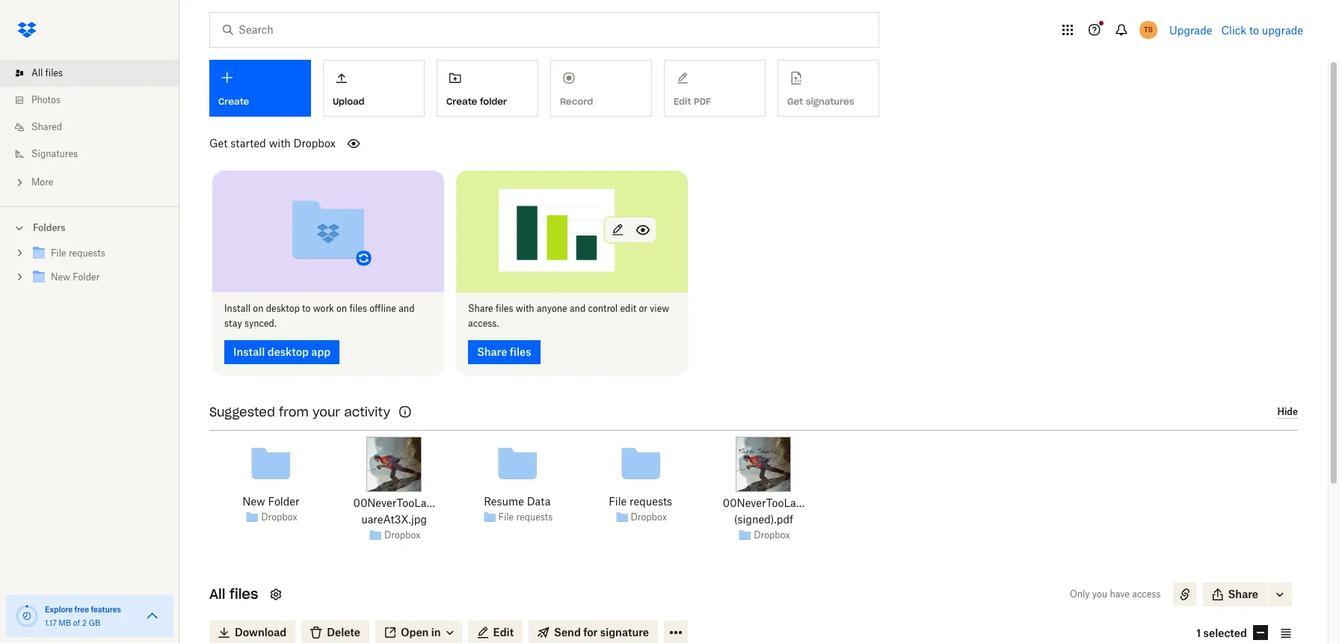 Task type: locate. For each thing, give the bounding box(es) containing it.
1 horizontal spatial to
[[1250, 24, 1260, 37]]

dropbox for 00nevertoola… (signed).pdf
[[754, 530, 790, 541]]

create up started
[[218, 96, 249, 107]]

file requests for the middle file requests link
[[499, 512, 553, 523]]

install for install on desktop to work on files offline and stay synced.
[[224, 303, 251, 314]]

files left offline
[[350, 303, 367, 314]]

1 vertical spatial new folder
[[243, 495, 299, 508]]

desktop up synced.
[[266, 303, 300, 314]]

desktop left app
[[268, 345, 309, 358]]

create inside dropdown button
[[218, 96, 249, 107]]

folder
[[480, 96, 507, 107]]

00nevertoola… for uareat3x.jpg
[[353, 496, 435, 509]]

files up access.
[[496, 303, 513, 314]]

1 horizontal spatial on
[[337, 303, 347, 314]]

1 vertical spatial to
[[302, 303, 311, 314]]

app
[[311, 345, 331, 358]]

and left the control
[[570, 303, 586, 314]]

0 horizontal spatial all
[[31, 67, 43, 79]]

1 horizontal spatial with
[[516, 303, 535, 314]]

2 horizontal spatial file requests link
[[609, 493, 673, 510]]

and right offline
[[399, 303, 415, 314]]

1 vertical spatial share
[[477, 345, 507, 358]]

edit button
[[468, 620, 523, 643]]

hide button
[[1278, 406, 1298, 419]]

00nevertoola… (signed).pdf link
[[710, 495, 818, 528]]

with inside share files with anyone and control edit or view access.
[[516, 303, 535, 314]]

share down access.
[[477, 345, 507, 358]]

list containing all files
[[0, 51, 180, 206]]

1 horizontal spatial new folder
[[243, 495, 299, 508]]

dropbox link for requests
[[631, 510, 667, 525]]

work
[[313, 303, 334, 314]]

2 horizontal spatial file requests
[[609, 495, 673, 508]]

dropbox link for (signed).pdf
[[754, 528, 790, 543]]

1 vertical spatial requests
[[630, 495, 673, 508]]

1 horizontal spatial all files
[[209, 585, 258, 602]]

1 vertical spatial install
[[233, 345, 265, 358]]

install inside button
[[233, 345, 265, 358]]

install
[[224, 303, 251, 314], [233, 345, 265, 358]]

share button
[[1203, 582, 1268, 606]]

click to upgrade
[[1222, 24, 1304, 37]]

00nevertoola… for (signed).pdf
[[723, 496, 805, 509]]

all
[[31, 67, 43, 79], [209, 585, 225, 602]]

to inside the 'install on desktop to work on files offline and stay synced.'
[[302, 303, 311, 314]]

2 and from the left
[[570, 303, 586, 314]]

0 vertical spatial file
[[51, 248, 66, 259]]

0 vertical spatial file requests
[[51, 248, 105, 259]]

only you have access
[[1070, 588, 1161, 599]]

create folder button
[[437, 60, 539, 117]]

download
[[235, 626, 287, 638]]

1 and from the left
[[399, 303, 415, 314]]

1 horizontal spatial new
[[243, 495, 265, 508]]

all up photos
[[31, 67, 43, 79]]

0 vertical spatial folder
[[73, 272, 100, 283]]

1 vertical spatial with
[[516, 303, 535, 314]]

1 vertical spatial file requests
[[609, 495, 673, 508]]

files up photos
[[45, 67, 63, 79]]

create folder
[[447, 96, 507, 107]]

0 horizontal spatial new folder link
[[30, 268, 168, 288]]

0 horizontal spatial with
[[269, 137, 291, 150]]

suggested from your activity
[[209, 404, 390, 419]]

and inside share files with anyone and control edit or view access.
[[570, 303, 586, 314]]

1 vertical spatial new folder link
[[243, 493, 299, 510]]

upgrade link
[[1170, 24, 1213, 36]]

file for the middle file requests link
[[499, 512, 514, 523]]

all files up download button
[[209, 585, 258, 602]]

2 vertical spatial file
[[499, 512, 514, 523]]

on right the work
[[337, 303, 347, 314]]

0 vertical spatial file requests link
[[30, 244, 168, 264]]

mb
[[59, 619, 71, 628]]

file requests
[[51, 248, 105, 259], [609, 495, 673, 508], [499, 512, 553, 523]]

to left the work
[[302, 303, 311, 314]]

0 horizontal spatial file requests
[[51, 248, 105, 259]]

files
[[45, 67, 63, 79], [350, 303, 367, 314], [496, 303, 513, 314], [510, 345, 531, 358], [230, 585, 258, 602]]

all files list item
[[0, 60, 180, 87]]

1 horizontal spatial file requests
[[499, 512, 553, 523]]

2 00nevertoola… from the left
[[723, 496, 805, 509]]

1 horizontal spatial create
[[447, 96, 477, 107]]

share inside share files with anyone and control edit or view access.
[[468, 303, 493, 314]]

photos link
[[12, 87, 180, 114]]

1 horizontal spatial all
[[209, 585, 225, 602]]

activity
[[344, 404, 390, 419]]

0 horizontal spatial 00nevertoola…
[[353, 496, 435, 509]]

share up access.
[[468, 303, 493, 314]]

create inside button
[[447, 96, 477, 107]]

to right click
[[1250, 24, 1260, 37]]

2 on from the left
[[337, 303, 347, 314]]

1 vertical spatial file requests link
[[609, 493, 673, 510]]

ts button
[[1137, 18, 1161, 42]]

install desktop app
[[233, 345, 331, 358]]

2 horizontal spatial file
[[609, 495, 627, 508]]

with left the "anyone"
[[516, 303, 535, 314]]

0 vertical spatial new
[[51, 272, 70, 283]]

explore
[[45, 605, 73, 614]]

00nevertoola… up uareat3x.jpg
[[353, 496, 435, 509]]

2
[[82, 619, 87, 628]]

0 vertical spatial all files
[[31, 67, 63, 79]]

install inside the 'install on desktop to work on files offline and stay synced.'
[[224, 303, 251, 314]]

2 vertical spatial requests
[[516, 512, 553, 523]]

open in button
[[375, 620, 462, 643]]

dropbox for 00nevertoola… uareat3x.jpg
[[384, 530, 421, 541]]

00nevertoola…
[[353, 496, 435, 509], [723, 496, 805, 509]]

1 horizontal spatial and
[[570, 303, 586, 314]]

0 horizontal spatial on
[[253, 303, 264, 314]]

dropbox link
[[261, 510, 297, 525], [631, 510, 667, 525], [384, 528, 421, 543], [754, 528, 790, 543]]

install down synced.
[[233, 345, 265, 358]]

get started with dropbox
[[209, 137, 336, 150]]

dropbox for new folder
[[261, 512, 297, 523]]

install up stay
[[224, 303, 251, 314]]

00nevertoola… up (signed).pdf
[[723, 496, 805, 509]]

0 horizontal spatial folder
[[73, 272, 100, 283]]

0 vertical spatial new folder link
[[30, 268, 168, 288]]

ts
[[1144, 25, 1153, 34]]

1 horizontal spatial 00nevertoola…
[[723, 496, 805, 509]]

0 horizontal spatial and
[[399, 303, 415, 314]]

1 horizontal spatial file
[[499, 512, 514, 523]]

get
[[209, 137, 228, 150]]

uareat3x.jpg
[[361, 513, 427, 525]]

access.
[[468, 318, 499, 329]]

1 selected
[[1197, 627, 1248, 640]]

upload button
[[323, 60, 425, 117]]

2 vertical spatial file requests link
[[499, 510, 553, 525]]

1 horizontal spatial requests
[[516, 512, 553, 523]]

only
[[1070, 588, 1090, 599]]

0 vertical spatial install
[[224, 303, 251, 314]]

0 horizontal spatial file
[[51, 248, 66, 259]]

files inside list item
[[45, 67, 63, 79]]

0 horizontal spatial new folder
[[51, 272, 100, 283]]

1
[[1197, 627, 1201, 640]]

share
[[468, 303, 493, 314], [477, 345, 507, 358], [1229, 588, 1259, 600]]

0 vertical spatial share
[[468, 303, 493, 314]]

files down share files with anyone and control edit or view access.
[[510, 345, 531, 358]]

0 vertical spatial all
[[31, 67, 43, 79]]

0 vertical spatial with
[[269, 137, 291, 150]]

folder
[[73, 272, 100, 283], [268, 495, 299, 508]]

and
[[399, 303, 415, 314], [570, 303, 586, 314]]

and inside the 'install on desktop to work on files offline and stay synced.'
[[399, 303, 415, 314]]

on
[[253, 303, 264, 314], [337, 303, 347, 314]]

all files up photos
[[31, 67, 63, 79]]

group containing file requests
[[0, 239, 180, 301]]

view
[[650, 303, 670, 314]]

shared link
[[12, 114, 180, 141]]

on up synced.
[[253, 303, 264, 314]]

(signed).pdf
[[734, 513, 794, 525]]

1 vertical spatial all files
[[209, 585, 258, 602]]

0 vertical spatial to
[[1250, 24, 1260, 37]]

1 vertical spatial desktop
[[268, 345, 309, 358]]

with right started
[[269, 137, 291, 150]]

0 horizontal spatial new
[[51, 272, 70, 283]]

00nevertoola… inside "link"
[[353, 496, 435, 509]]

resume data link
[[484, 493, 551, 510]]

synced.
[[245, 318, 277, 329]]

1 horizontal spatial file requests link
[[499, 510, 553, 525]]

files left folder settings image
[[230, 585, 258, 602]]

0 horizontal spatial to
[[302, 303, 311, 314]]

desktop inside button
[[268, 345, 309, 358]]

new folder link
[[30, 268, 168, 288], [243, 493, 299, 510]]

access
[[1133, 588, 1161, 599]]

with
[[269, 137, 291, 150], [516, 303, 535, 314]]

00nevertoola… (signed).pdf
[[723, 496, 805, 525]]

group
[[0, 239, 180, 301]]

file
[[51, 248, 66, 259], [609, 495, 627, 508], [499, 512, 514, 523]]

requests
[[69, 248, 105, 259], [630, 495, 673, 508], [516, 512, 553, 523]]

open
[[401, 626, 429, 638]]

share up selected
[[1229, 588, 1259, 600]]

all up download button
[[209, 585, 225, 602]]

all files link
[[12, 60, 180, 87]]

anyone
[[537, 303, 567, 314]]

with for files
[[516, 303, 535, 314]]

control
[[588, 303, 618, 314]]

1 vertical spatial file
[[609, 495, 627, 508]]

create left folder in the top left of the page
[[447, 96, 477, 107]]

2 horizontal spatial requests
[[630, 495, 673, 508]]

1 horizontal spatial new folder link
[[243, 493, 299, 510]]

1 vertical spatial all
[[209, 585, 225, 602]]

signatures
[[31, 148, 78, 159]]

0 horizontal spatial create
[[218, 96, 249, 107]]

0 horizontal spatial requests
[[69, 248, 105, 259]]

/00nevertoolate climber2 mediumsquareat3x.jpg image
[[367, 436, 422, 492]]

to
[[1250, 24, 1260, 37], [302, 303, 311, 314]]

suggested
[[209, 404, 275, 419]]

share files with anyone and control edit or view access.
[[468, 303, 670, 329]]

features
[[91, 605, 121, 614]]

for
[[584, 626, 598, 638]]

2 vertical spatial file requests
[[499, 512, 553, 523]]

1 00nevertoola… from the left
[[353, 496, 435, 509]]

or
[[639, 303, 648, 314]]

shared
[[31, 121, 62, 132]]

0 vertical spatial desktop
[[266, 303, 300, 314]]

new
[[51, 272, 70, 283], [243, 495, 265, 508]]

0 horizontal spatial all files
[[31, 67, 63, 79]]

files inside the 'install on desktop to work on files offline and stay synced.'
[[350, 303, 367, 314]]

1 horizontal spatial folder
[[268, 495, 299, 508]]

list
[[0, 51, 180, 206]]



Task type: vqa. For each thing, say whether or not it's contained in the screenshot.


Task type: describe. For each thing, give the bounding box(es) containing it.
send
[[554, 626, 581, 638]]

stay
[[224, 318, 242, 329]]

resume
[[484, 495, 524, 508]]

delete
[[327, 626, 360, 638]]

all inside all files link
[[31, 67, 43, 79]]

hide
[[1278, 406, 1298, 418]]

dropbox link for folder
[[261, 510, 297, 525]]

edit
[[620, 303, 637, 314]]

your
[[313, 404, 340, 419]]

data
[[527, 495, 551, 508]]

in
[[431, 626, 441, 638]]

download button
[[209, 620, 296, 643]]

requests for the middle file requests link
[[516, 512, 553, 523]]

click
[[1222, 24, 1247, 37]]

0 vertical spatial requests
[[69, 248, 105, 259]]

1.17
[[45, 619, 57, 628]]

gb
[[89, 619, 100, 628]]

install for install desktop app
[[233, 345, 265, 358]]

have
[[1110, 588, 1130, 599]]

files inside share files with anyone and control edit or view access.
[[496, 303, 513, 314]]

00nevertoola… uareat3x.jpg
[[353, 496, 435, 525]]

explore free features 1.17 mb of 2 gb
[[45, 605, 121, 628]]

dropbox for file requests
[[631, 512, 667, 523]]

with for started
[[269, 137, 291, 150]]

folders
[[33, 222, 65, 233]]

all files inside list item
[[31, 67, 63, 79]]

/00nevertoolate-climber2-mediumsquareat3x (signed).pdf image
[[736, 436, 792, 492]]

selected
[[1204, 627, 1248, 640]]

1 vertical spatial new
[[243, 495, 265, 508]]

offline
[[370, 303, 396, 314]]

create button
[[209, 60, 311, 117]]

upload
[[333, 96, 365, 107]]

folder settings image
[[267, 585, 285, 603]]

share for share files
[[477, 345, 507, 358]]

Search in folder "Dropbox" text field
[[239, 22, 848, 38]]

install on desktop to work on files offline and stay synced.
[[224, 303, 415, 329]]

00nevertoola… uareat3x.jpg link
[[340, 495, 448, 528]]

1 vertical spatial folder
[[268, 495, 299, 508]]

upgrade
[[1170, 24, 1213, 36]]

more
[[31, 177, 53, 188]]

2 vertical spatial share
[[1229, 588, 1259, 600]]

you
[[1093, 588, 1108, 599]]

create for create
[[218, 96, 249, 107]]

photos
[[31, 94, 61, 105]]

send for signature button
[[529, 620, 658, 643]]

folders button
[[0, 216, 180, 239]]

signature
[[600, 626, 649, 638]]

quota usage element
[[15, 604, 39, 628]]

click to upgrade link
[[1222, 24, 1304, 37]]

share for share files with anyone and control edit or view access.
[[468, 303, 493, 314]]

dropbox link for uareat3x.jpg
[[384, 528, 421, 543]]

of
[[73, 619, 80, 628]]

from
[[279, 404, 309, 419]]

open in
[[401, 626, 441, 638]]

upgrade
[[1262, 24, 1304, 37]]

0 horizontal spatial file requests link
[[30, 244, 168, 264]]

more image
[[12, 175, 27, 190]]

dropbox image
[[12, 15, 42, 45]]

install desktop app button
[[224, 340, 340, 364]]

send for signature
[[554, 626, 649, 638]]

share files
[[477, 345, 531, 358]]

file for file requests link to the middle
[[609, 495, 627, 508]]

1 on from the left
[[253, 303, 264, 314]]

file requests inside file requests link
[[51, 248, 105, 259]]

signatures link
[[12, 141, 180, 168]]

edit
[[493, 626, 514, 638]]

desktop inside the 'install on desktop to work on files offline and stay synced.'
[[266, 303, 300, 314]]

file requests for file requests link to the middle
[[609, 495, 673, 508]]

delete button
[[302, 620, 369, 643]]

requests for file requests link to the middle
[[630, 495, 673, 508]]

free
[[75, 605, 89, 614]]

resume data
[[484, 495, 551, 508]]

create for create folder
[[447, 96, 477, 107]]

started
[[230, 137, 266, 150]]

files inside button
[[510, 345, 531, 358]]

0 vertical spatial new folder
[[51, 272, 100, 283]]

share files button
[[468, 340, 540, 364]]



